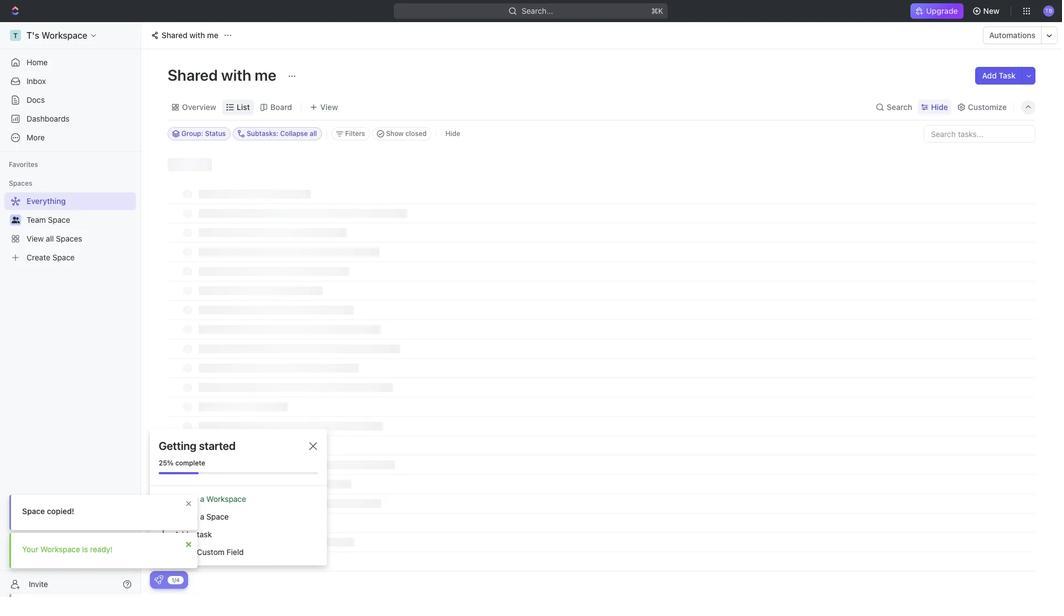 Task type: vqa. For each thing, say whether or not it's contained in the screenshot.
tab list
no



Task type: locate. For each thing, give the bounding box(es) containing it.
space left moved
[[19, 554, 41, 563]]

workspace left is
[[40, 545, 80, 555]]

workspace inside the sidebar 'navigation'
[[42, 30, 87, 40]]

t's
[[27, 30, 39, 40]]

a down add a task
[[191, 548, 195, 557]]

a up task
[[200, 513, 204, 522]]

0 vertical spatial team
[[162, 30, 181, 40]]

user group image
[[152, 33, 158, 38], [11, 217, 20, 224]]

a for space
[[200, 513, 204, 522]]

projects link right /
[[215, 29, 261, 42]]

everything link
[[4, 193, 134, 210]]

team space link left /
[[148, 29, 208, 42]]

0 vertical spatial create
[[174, 495, 198, 504]]

1 horizontal spatial user group image
[[152, 33, 158, 38]]

1 vertical spatial hide
[[446, 130, 461, 138]]

2 create from the top
[[174, 513, 198, 522]]

1 vertical spatial project
[[40, 253, 65, 262]]

add inside button
[[983, 71, 997, 80]]

a up create a space
[[200, 495, 204, 504]]

copied!
[[47, 507, 74, 516]]

tree inside the sidebar 'navigation'
[[4, 193, 136, 342]]

1 vertical spatial create
[[174, 513, 198, 522]]

hide right the 'search'
[[932, 102, 949, 112]]

a left task
[[191, 530, 195, 540]]

team down everything
[[27, 215, 46, 225]]

team
[[162, 30, 181, 40], [27, 215, 46, 225]]

filters
[[345, 130, 365, 138]]

moved
[[43, 554, 65, 563]]

team inside tree
[[27, 215, 46, 225]]

a
[[200, 495, 204, 504], [200, 513, 204, 522], [191, 530, 195, 540], [191, 548, 195, 557]]

create for create a space
[[174, 513, 198, 522]]

add for add task
[[983, 71, 997, 80]]

team space
[[162, 30, 205, 40], [27, 215, 70, 225]]

project left the 2
[[40, 253, 65, 262]]

gantt link
[[309, 99, 332, 115]]

project up board
[[168, 66, 217, 84]]

1 vertical spatial projects
[[33, 234, 62, 244]]

0 horizontal spatial projects
[[33, 234, 62, 244]]

1 horizontal spatial hide
[[932, 102, 949, 112]]

Search tasks... text field
[[925, 126, 1036, 142]]

add task button
[[976, 67, 1023, 85]]

1 vertical spatial team
[[27, 215, 46, 225]]

workspace up create a space
[[207, 495, 246, 504]]

hide
[[932, 102, 949, 112], [446, 130, 461, 138]]

1 vertical spatial team space
[[27, 215, 70, 225]]

invite
[[29, 580, 48, 589]]

⌘k
[[652, 6, 664, 15]]

team space link
[[148, 29, 208, 42], [27, 211, 134, 229]]

customize
[[969, 102, 1007, 112]]

workspace for t's workspace
[[42, 30, 87, 40]]

workspace
[[42, 30, 87, 40], [207, 495, 246, 504], [40, 545, 80, 555]]

hide button
[[441, 127, 465, 141]]

create for create a workspace
[[174, 495, 198, 504]]

2 vertical spatial workspace
[[40, 545, 80, 555]]

space copied!
[[22, 507, 74, 516]]

0 vertical spatial workspace
[[42, 30, 87, 40]]

project
[[168, 66, 217, 84], [40, 253, 65, 262]]

0 vertical spatial projects link
[[215, 29, 261, 42]]

0 vertical spatial hide
[[932, 102, 949, 112]]

team space inside the sidebar 'navigation'
[[27, 215, 70, 225]]

complete
[[175, 459, 205, 468]]

t
[[13, 31, 18, 40]]

1 horizontal spatial projects
[[229, 30, 258, 40]]

add for add a task
[[174, 530, 189, 540]]

1 horizontal spatial team space link
[[148, 29, 208, 42]]

project inside the sidebar 'navigation'
[[40, 253, 65, 262]]

1 create from the top
[[174, 495, 198, 504]]

0 horizontal spatial user group image
[[11, 217, 20, 224]]

team space link down 'everything' link
[[27, 211, 134, 229]]

create up add a task
[[174, 513, 198, 522]]

team left /
[[162, 30, 181, 40]]

space
[[183, 30, 205, 40], [48, 215, 70, 225], [22, 507, 45, 516], [207, 513, 229, 522], [19, 554, 41, 563]]

tree containing everything
[[4, 193, 136, 342]]

projects right /
[[229, 30, 258, 40]]

create up create a space
[[174, 495, 198, 504]]

0 horizontal spatial team space link
[[27, 211, 134, 229]]

hide right closed
[[446, 130, 461, 138]]

0 horizontal spatial team space
[[27, 215, 70, 225]]

1
[[221, 66, 228, 84]]

0 vertical spatial team space link
[[148, 29, 208, 42]]

0 vertical spatial add
[[983, 71, 997, 80]]

team space down everything
[[27, 215, 70, 225]]

your
[[22, 545, 38, 555]]

getting
[[159, 440, 197, 453]]

project 2
[[40, 253, 72, 262]]

team space left /
[[162, 30, 205, 40]]

1 vertical spatial team space link
[[27, 211, 134, 229]]

workspace up home link
[[42, 30, 87, 40]]

1 horizontal spatial project
[[168, 66, 217, 84]]

0 vertical spatial team space
[[162, 30, 205, 40]]

create
[[174, 495, 198, 504], [174, 513, 198, 522]]

a for custom
[[191, 548, 195, 557]]

1 vertical spatial user group image
[[11, 217, 20, 224]]

new button
[[968, 2, 1007, 20]]

project 1
[[168, 66, 232, 84]]

0 horizontal spatial project
[[40, 253, 65, 262]]

1 vertical spatial projects link
[[33, 230, 105, 248]]

space down 'everything' link
[[48, 215, 70, 225]]

1 horizontal spatial team space
[[162, 30, 205, 40]]

0 horizontal spatial team
[[27, 215, 46, 225]]

0 horizontal spatial hide
[[446, 130, 461, 138]]

1 vertical spatial add
[[174, 530, 189, 540]]

show closed button
[[373, 127, 432, 141]]

1 horizontal spatial projects link
[[215, 29, 261, 42]]

inbox
[[27, 76, 46, 86]]

tree
[[4, 193, 136, 342]]

upgrade link
[[911, 3, 964, 19]]

automations button
[[962, 27, 1020, 44]]

task
[[197, 530, 212, 540]]

docs
[[27, 95, 45, 105]]

inbox link
[[4, 73, 136, 90]]

space moved to trash
[[19, 554, 93, 563]]

projects link
[[215, 29, 261, 42], [33, 230, 105, 248]]

25%
[[159, 459, 174, 468]]

projects
[[229, 30, 258, 40], [33, 234, 62, 244]]

upgrade
[[927, 6, 959, 15]]

0 horizontal spatial projects link
[[33, 230, 105, 248]]

a for workspace
[[200, 495, 204, 504]]

0 vertical spatial project
[[168, 66, 217, 84]]

add
[[983, 71, 997, 80], [174, 530, 189, 540], [174, 548, 189, 557]]

custom
[[197, 548, 225, 557]]

projects up project 2
[[33, 234, 62, 244]]

add a custom field
[[174, 548, 244, 557]]

add a task
[[174, 530, 212, 540]]

projects link up the 2
[[33, 230, 105, 248]]

2 vertical spatial add
[[174, 548, 189, 557]]

subtasks:
[[247, 130, 279, 138]]

projects inside tree
[[33, 234, 62, 244]]

board
[[182, 102, 204, 112]]



Task type: describe. For each thing, give the bounding box(es) containing it.
to
[[67, 554, 74, 563]]

0 vertical spatial user group image
[[152, 33, 158, 38]]

new
[[984, 6, 1000, 15]]

more button
[[4, 129, 136, 147]]

workspace for your workspace is ready!
[[40, 545, 80, 555]]

1/4
[[172, 577, 180, 584]]

task
[[999, 71, 1016, 80]]

calendar link
[[256, 99, 291, 115]]

group:
[[182, 130, 203, 138]]

hide inside dropdown button
[[932, 102, 949, 112]]

project for project 2
[[40, 253, 65, 262]]

docs link
[[4, 91, 136, 109]]

t's workspace
[[27, 30, 87, 40]]

hide button
[[918, 99, 952, 115]]

onboarding checklist button element
[[154, 576, 163, 585]]

search
[[887, 102, 913, 112]]

favorites button
[[4, 158, 42, 172]]

25% complete
[[159, 459, 205, 468]]

search button
[[873, 99, 916, 115]]

0 vertical spatial projects
[[229, 30, 258, 40]]

more
[[27, 133, 45, 142]]

ready!
[[90, 545, 113, 555]]

trash link
[[76, 554, 93, 563]]

gantt
[[311, 102, 332, 112]]

space left 'copied!' on the bottom
[[22, 507, 45, 516]]

list link
[[222, 99, 238, 115]]

list
[[224, 102, 238, 112]]

show closed
[[386, 130, 427, 138]]

project 2 link
[[40, 249, 121, 267]]

space left /
[[183, 30, 205, 40]]

t's workspace, , element
[[10, 30, 21, 41]]

close image
[[309, 443, 317, 451]]

/
[[210, 30, 213, 40]]

calendar
[[258, 102, 291, 112]]

hide inside button
[[446, 130, 461, 138]]

dashboards
[[27, 114, 70, 123]]

home link
[[4, 54, 136, 71]]

1 vertical spatial workspace
[[207, 495, 246, 504]]

add for add a custom field
[[174, 548, 189, 557]]

getting started
[[159, 440, 236, 453]]

2
[[67, 253, 72, 262]]

field
[[227, 548, 244, 557]]

trash
[[76, 554, 93, 563]]

is
[[82, 545, 88, 555]]

space inside tree
[[48, 215, 70, 225]]

closed
[[406, 130, 427, 138]]

project for project 1
[[168, 66, 217, 84]]

onboarding checklist button image
[[154, 576, 163, 585]]

a for task
[[191, 530, 195, 540]]

all
[[310, 130, 317, 138]]

space down create a workspace
[[207, 513, 229, 522]]

show
[[386, 130, 404, 138]]

user group image inside the sidebar 'navigation'
[[11, 217, 20, 224]]

tb
[[1046, 7, 1053, 14]]

board link
[[180, 99, 204, 115]]

your workspace is ready!
[[22, 545, 113, 555]]

search...
[[522, 6, 554, 15]]

spaces
[[9, 179, 32, 188]]

everything
[[27, 197, 65, 206]]

add task
[[983, 71, 1016, 80]]

status
[[205, 130, 226, 138]]

automations
[[968, 30, 1014, 40]]

started
[[199, 440, 236, 453]]

home
[[27, 58, 48, 67]]

collapse
[[280, 130, 308, 138]]

create a space
[[174, 513, 229, 522]]

filters button
[[332, 127, 370, 141]]

tb button
[[1041, 2, 1058, 20]]

group: status
[[182, 130, 226, 138]]

subtasks: collapse all
[[247, 130, 317, 138]]

favorites
[[9, 161, 38, 169]]

customize button
[[954, 99, 1011, 115]]

1 horizontal spatial team
[[162, 30, 181, 40]]

dashboards link
[[4, 110, 136, 128]]

create a workspace
[[174, 495, 246, 504]]

sidebar navigation
[[0, 22, 143, 598]]



